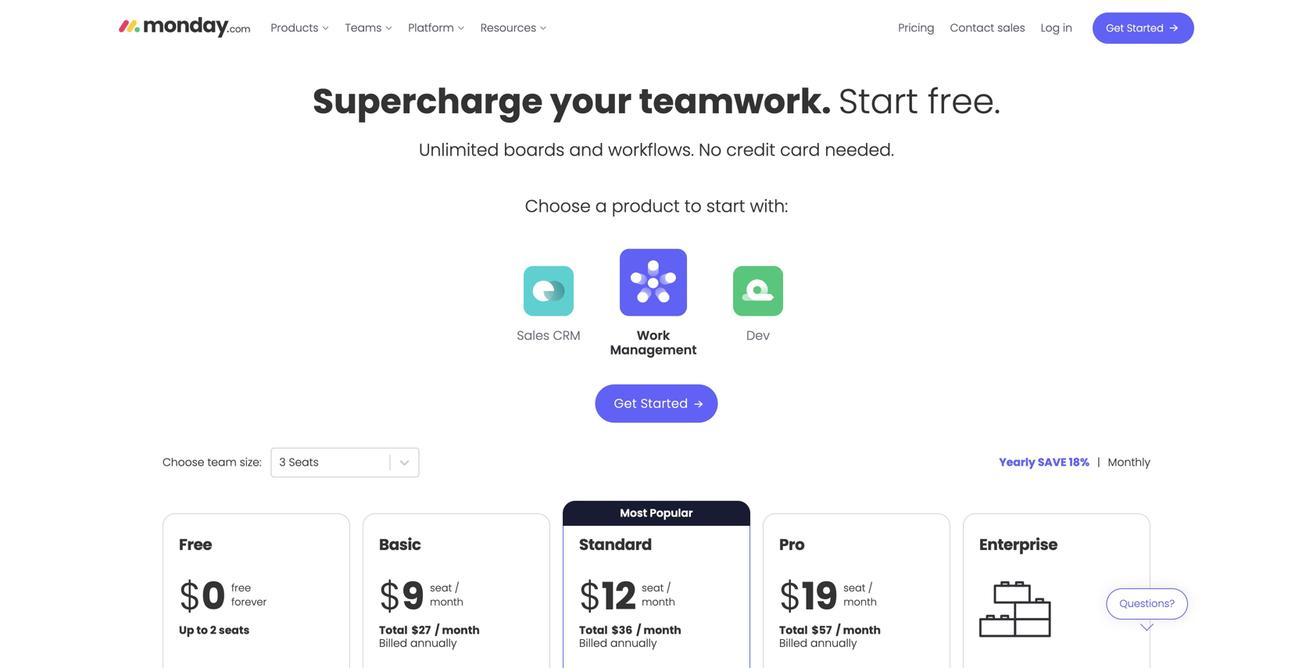 Task type: vqa. For each thing, say whether or not it's contained in the screenshot.
13,
no



Task type: describe. For each thing, give the bounding box(es) containing it.
teams link
[[337, 16, 401, 41]]

contact sales
[[951, 20, 1026, 36]]

3 seats
[[280, 455, 319, 470]]

$ 0 free forever
[[179, 571, 267, 623]]

start
[[839, 77, 919, 126]]

work management
[[610, 327, 697, 359]]

free.
[[928, 77, 1001, 126]]

month inside total $27 / month billed annually
[[442, 623, 480, 639]]

popular
[[650, 506, 693, 521]]

sales
[[998, 20, 1026, 36]]

total $57 / month billed annually
[[780, 623, 881, 651]]

total $36 / month billed annually
[[579, 623, 682, 651]]

month inside $ 12 seat / month
[[642, 596, 676, 610]]

$ for 12
[[579, 571, 602, 623]]

choose a product to start with:
[[525, 194, 789, 218]]

$ for 19
[[780, 571, 802, 623]]

annually for 19
[[811, 636, 858, 651]]

get started for get started button within the main element
[[1107, 21, 1164, 35]]

questions?
[[1120, 597, 1175, 611]]

annually for 9
[[411, 636, 457, 651]]

yearly
[[1000, 455, 1036, 470]]

$ for 0
[[179, 571, 201, 623]]

no
[[699, 138, 722, 162]]

list containing products
[[263, 0, 555, 56]]

work management button
[[610, 235, 697, 359]]

monday.com logo image
[[119, 10, 251, 43]]

0 horizontal spatial get started button
[[596, 385, 718, 423]]

products link
[[263, 16, 337, 41]]

resources
[[481, 20, 537, 36]]

teamwork.
[[639, 77, 832, 126]]

month inside the $ 19 seat / month
[[844, 596, 877, 610]]

forever
[[231, 596, 267, 610]]

dev button
[[720, 235, 797, 352]]

needed.
[[825, 138, 895, 162]]

sales
[[517, 327, 550, 345]]

billed for 19
[[780, 636, 808, 651]]

/ inside $ 9 seat / month
[[455, 582, 460, 596]]

card
[[781, 138, 821, 162]]

9
[[402, 571, 424, 623]]

total for 12
[[579, 623, 608, 639]]

teams
[[345, 20, 382, 36]]

$ 12 seat / month
[[579, 571, 676, 623]]

billed for 12
[[579, 636, 608, 651]]

total for 19
[[780, 623, 808, 639]]

sales crm
[[517, 327, 581, 345]]

with:
[[750, 194, 789, 218]]

start
[[707, 194, 746, 218]]

pricing link
[[891, 16, 943, 41]]

standard
[[579, 534, 652, 556]]

log
[[1041, 20, 1061, 36]]

0
[[201, 571, 225, 623]]

enterprise
[[980, 534, 1058, 556]]

get started for leftmost get started button
[[614, 395, 689, 413]]

get inside main element
[[1107, 21, 1125, 35]]

$57
[[812, 623, 832, 639]]

3
[[280, 455, 286, 470]]

platform link
[[401, 16, 473, 41]]

contact
[[951, 20, 995, 36]]

pricing
[[899, 20, 935, 36]]

supercharge your teamwork. start free.
[[313, 77, 1001, 126]]

up to 2 seats
[[179, 623, 250, 639]]

free
[[179, 534, 212, 556]]

choose for choose a product to start with:
[[525, 194, 591, 218]]



Task type: locate. For each thing, give the bounding box(es) containing it.
1 horizontal spatial started
[[1127, 21, 1164, 35]]

/ right 12
[[667, 582, 671, 596]]

1 vertical spatial get started button
[[596, 385, 718, 423]]

seats
[[219, 623, 250, 639]]

/ inside 'total $57 / month billed annually'
[[836, 623, 841, 639]]

get started
[[1107, 21, 1164, 35], [614, 395, 689, 413]]

1 horizontal spatial seat
[[642, 582, 664, 596]]

main element
[[263, 0, 1195, 56]]

0 horizontal spatial get started
[[614, 395, 689, 413]]

month inside total $36 / month billed annually
[[644, 623, 682, 639]]

2 annually from the left
[[611, 636, 657, 651]]

unlimited
[[419, 138, 499, 162]]

started
[[1127, 21, 1164, 35], [641, 395, 689, 413]]

billed inside 'total $57 / month billed annually'
[[780, 636, 808, 651]]

annually inside 'total $57 / month billed annually'
[[811, 636, 858, 651]]

/ right 19
[[869, 582, 873, 596]]

choose for choose team size:
[[163, 455, 204, 470]]

month
[[430, 596, 464, 610], [642, 596, 676, 610], [844, 596, 877, 610], [442, 623, 480, 639], [644, 623, 682, 639], [844, 623, 881, 639]]

month right $36
[[644, 623, 682, 639]]

save
[[1038, 455, 1067, 470]]

get started down 'management'
[[614, 395, 689, 413]]

month right $27
[[442, 623, 480, 639]]

get down 'management'
[[614, 395, 637, 413]]

product
[[612, 194, 680, 218]]

4 $ from the left
[[780, 571, 802, 623]]

18%
[[1069, 455, 1090, 470]]

questions? button
[[1107, 589, 1189, 631]]

choose
[[525, 194, 591, 218], [163, 455, 204, 470]]

platform
[[409, 20, 454, 36]]

contact sales link
[[943, 16, 1034, 41]]

0 vertical spatial get
[[1107, 21, 1125, 35]]

$ 19 seat / month
[[780, 571, 877, 623]]

1 vertical spatial choose
[[163, 455, 204, 470]]

annually inside total $36 / month billed annually
[[611, 636, 657, 651]]

1 horizontal spatial get
[[1107, 21, 1125, 35]]

in
[[1064, 20, 1073, 36]]

list containing pricing
[[891, 0, 1081, 56]]

2 horizontal spatial seat
[[844, 582, 866, 596]]

2 horizontal spatial billed
[[780, 636, 808, 651]]

yearly save 18% | monthly
[[1000, 455, 1151, 470]]

choose left a
[[525, 194, 591, 218]]

1 seat from the left
[[430, 582, 452, 596]]

seat inside $ 12 seat / month
[[642, 582, 664, 596]]

0 vertical spatial get started button
[[1093, 13, 1195, 44]]

month right 12
[[642, 596, 676, 610]]

2 seat from the left
[[642, 582, 664, 596]]

to left start
[[685, 194, 702, 218]]

1 horizontal spatial billed
[[579, 636, 608, 651]]

and
[[570, 138, 604, 162]]

started right in
[[1127, 21, 1164, 35]]

1 horizontal spatial total
[[579, 623, 608, 639]]

credit
[[727, 138, 776, 162]]

billed
[[379, 636, 408, 651], [579, 636, 608, 651], [780, 636, 808, 651]]

get right in
[[1107, 21, 1125, 35]]

/ inside total $36 / month billed annually
[[637, 623, 642, 639]]

1 horizontal spatial annually
[[611, 636, 657, 651]]

get started button right in
[[1093, 13, 1195, 44]]

seat right the 9
[[430, 582, 452, 596]]

/ right $36
[[637, 623, 642, 639]]

month right the 9
[[430, 596, 464, 610]]

billed inside total $36 / month billed annually
[[579, 636, 608, 651]]

2 horizontal spatial annually
[[811, 636, 858, 651]]

size:
[[240, 455, 262, 470]]

started inside main element
[[1127, 21, 1164, 35]]

1 horizontal spatial list
[[891, 0, 1081, 56]]

0 vertical spatial choose
[[525, 194, 591, 218]]

2 total from the left
[[579, 623, 608, 639]]

$ 9 seat / month
[[379, 571, 464, 623]]

seat inside $ 9 seat / month
[[430, 582, 452, 596]]

monthly
[[1109, 455, 1151, 470]]

workflows.
[[608, 138, 694, 162]]

1 horizontal spatial to
[[685, 194, 702, 218]]

annually down $ 9 seat / month
[[411, 636, 457, 651]]

month right $57
[[844, 623, 881, 639]]

work
[[637, 327, 670, 345]]

3 total from the left
[[780, 623, 808, 639]]

annually for 12
[[611, 636, 657, 651]]

1 horizontal spatial get started
[[1107, 21, 1164, 35]]

1 list from the left
[[263, 0, 555, 56]]

/ right $57
[[836, 623, 841, 639]]

1 billed from the left
[[379, 636, 408, 651]]

3 billed from the left
[[780, 636, 808, 651]]

log in
[[1041, 20, 1073, 36]]

get started button
[[1093, 13, 1195, 44], [596, 385, 718, 423]]

2 list from the left
[[891, 0, 1081, 56]]

billed left $57
[[780, 636, 808, 651]]

month inside 'total $57 / month billed annually'
[[844, 623, 881, 639]]

your
[[550, 77, 632, 126]]

total left $27
[[379, 623, 408, 639]]

19
[[802, 571, 838, 623]]

1 vertical spatial to
[[197, 623, 208, 639]]

2
[[210, 623, 217, 639]]

get
[[1107, 21, 1125, 35], [614, 395, 637, 413]]

0 horizontal spatial seat
[[430, 582, 452, 596]]

to
[[685, 194, 702, 218], [197, 623, 208, 639]]

/ right $27
[[435, 623, 440, 639]]

$
[[179, 571, 201, 623], [379, 571, 402, 623], [579, 571, 602, 623], [780, 571, 802, 623]]

annually inside total $27 / month billed annually
[[411, 636, 457, 651]]

free
[[231, 582, 251, 596]]

supercharge
[[313, 77, 543, 126]]

annually down $ 12 seat / month
[[611, 636, 657, 651]]

0 horizontal spatial to
[[197, 623, 208, 639]]

billed inside total $27 / month billed annually
[[379, 636, 408, 651]]

0 horizontal spatial started
[[641, 395, 689, 413]]

log in link
[[1034, 16, 1081, 41]]

products
[[271, 20, 319, 36]]

dev
[[747, 327, 770, 345]]

1 vertical spatial started
[[641, 395, 689, 413]]

seat for 9
[[430, 582, 452, 596]]

2 $ from the left
[[379, 571, 402, 623]]

$ down pro
[[780, 571, 802, 623]]

get started button down 'management'
[[596, 385, 718, 423]]

total for 9
[[379, 623, 408, 639]]

started down 'management'
[[641, 395, 689, 413]]

sales crm button
[[511, 235, 587, 352]]

/
[[455, 582, 460, 596], [667, 582, 671, 596], [869, 582, 873, 596], [435, 623, 440, 639], [637, 623, 642, 639], [836, 623, 841, 639]]

total $27 / month billed annually
[[379, 623, 480, 651]]

resources link
[[473, 16, 555, 41]]

1 annually from the left
[[411, 636, 457, 651]]

3 seat from the left
[[844, 582, 866, 596]]

|
[[1098, 455, 1101, 470]]

$27
[[412, 623, 431, 639]]

total left $57
[[780, 623, 808, 639]]

unlimited boards and workflows. no credit card needed.
[[419, 138, 895, 162]]

total inside 'total $57 / month billed annually'
[[780, 623, 808, 639]]

annually
[[411, 636, 457, 651], [611, 636, 657, 651], [811, 636, 858, 651]]

0 vertical spatial started
[[1127, 21, 1164, 35]]

get started button inside main element
[[1093, 13, 1195, 44]]

$ for 9
[[379, 571, 402, 623]]

management
[[610, 341, 697, 359]]

basic
[[379, 534, 421, 556]]

0 horizontal spatial list
[[263, 0, 555, 56]]

crm
[[553, 327, 581, 345]]

seat for 19
[[844, 582, 866, 596]]

get started right in
[[1107, 21, 1164, 35]]

seat
[[430, 582, 452, 596], [642, 582, 664, 596], [844, 582, 866, 596]]

seat inside the $ 19 seat / month
[[844, 582, 866, 596]]

$36
[[612, 623, 633, 639]]

choose left team
[[163, 455, 204, 470]]

most popular
[[620, 506, 693, 521]]

3 annually from the left
[[811, 636, 858, 651]]

0 horizontal spatial billed
[[379, 636, 408, 651]]

1 vertical spatial get
[[614, 395, 637, 413]]

seat right 12
[[642, 582, 664, 596]]

3 $ from the left
[[579, 571, 602, 623]]

boards
[[504, 138, 565, 162]]

billed for 9
[[379, 636, 408, 651]]

/ inside $ 12 seat / month
[[667, 582, 671, 596]]

to left "2"
[[197, 623, 208, 639]]

month right 19
[[844, 596, 877, 610]]

1 $ from the left
[[179, 571, 201, 623]]

total inside total $36 / month billed annually
[[579, 623, 608, 639]]

0 vertical spatial to
[[685, 194, 702, 218]]

most
[[620, 506, 648, 521]]

total inside total $27 / month billed annually
[[379, 623, 408, 639]]

total
[[379, 623, 408, 639], [579, 623, 608, 639], [780, 623, 808, 639]]

seat for 12
[[642, 582, 664, 596]]

0 horizontal spatial total
[[379, 623, 408, 639]]

0 horizontal spatial choose
[[163, 455, 204, 470]]

12
[[602, 571, 636, 623]]

2 billed from the left
[[579, 636, 608, 651]]

team
[[207, 455, 237, 470]]

/ inside the $ 19 seat / month
[[869, 582, 873, 596]]

$ up total $36 / month billed annually
[[579, 571, 602, 623]]

billed left $36
[[579, 636, 608, 651]]

up
[[179, 623, 194, 639]]

month inside $ 9 seat / month
[[430, 596, 464, 610]]

0 vertical spatial get started
[[1107, 21, 1164, 35]]

list
[[263, 0, 555, 56], [891, 0, 1081, 56]]

choose team size:
[[163, 455, 262, 470]]

$ up up
[[179, 571, 201, 623]]

seats
[[289, 455, 319, 470]]

$ down the basic
[[379, 571, 402, 623]]

1 horizontal spatial get started button
[[1093, 13, 1195, 44]]

1 total from the left
[[379, 623, 408, 639]]

/ right the 9
[[455, 582, 460, 596]]

seat right 19
[[844, 582, 866, 596]]

pro
[[780, 534, 805, 556]]

/ inside total $27 / month billed annually
[[435, 623, 440, 639]]

0 horizontal spatial get
[[614, 395, 637, 413]]

get started inside main element
[[1107, 21, 1164, 35]]

annually down the $ 19 seat / month
[[811, 636, 858, 651]]

a
[[596, 194, 607, 218]]

total left $36
[[579, 623, 608, 639]]

billed left $27
[[379, 636, 408, 651]]

1 vertical spatial get started
[[614, 395, 689, 413]]

1 horizontal spatial choose
[[525, 194, 591, 218]]

2 horizontal spatial total
[[780, 623, 808, 639]]

0 horizontal spatial annually
[[411, 636, 457, 651]]



